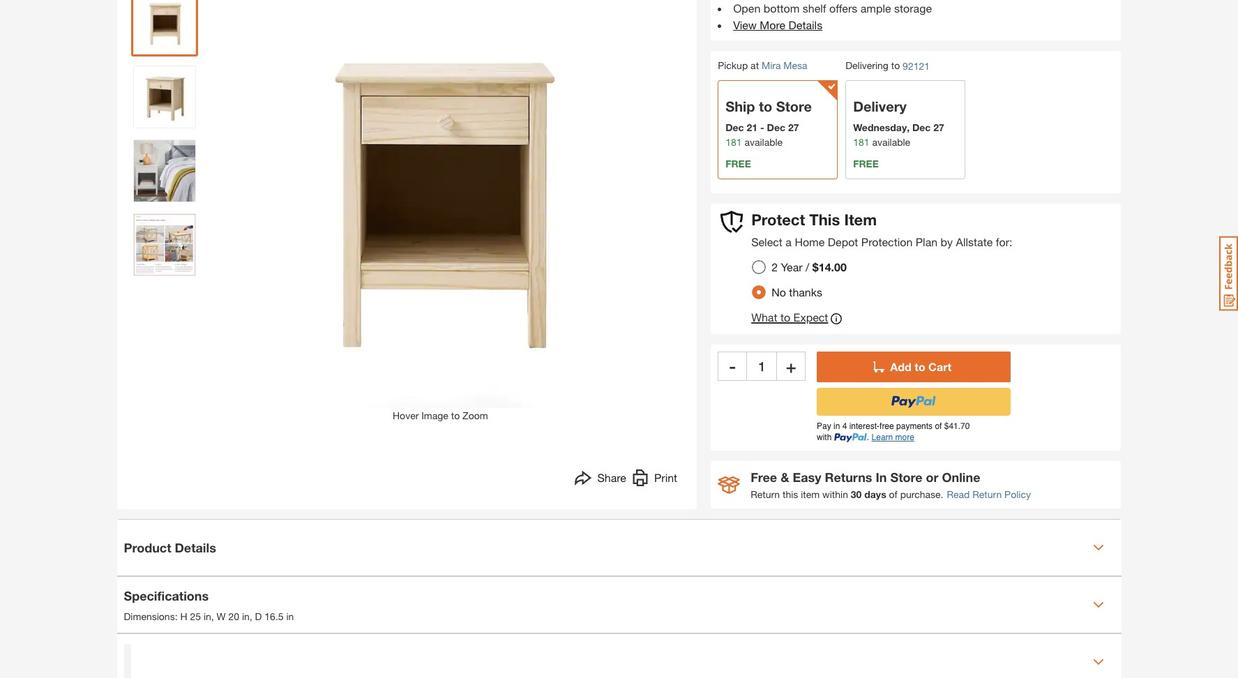 Task type: vqa. For each thing, say whether or not it's contained in the screenshot.
"Feedback Link" image
yes



Task type: describe. For each thing, give the bounding box(es) containing it.
hover image to zoom button
[[231, 0, 650, 422]]

ship
[[726, 98, 755, 114]]

allstate
[[956, 235, 993, 249]]

add to cart button
[[817, 352, 1011, 383]]

read
[[947, 489, 970, 500]]

item
[[801, 489, 820, 500]]

specifications
[[124, 588, 209, 603]]

store inside free & easy returns in store or online return this item within 30 days of purchase. read return policy
[[890, 470, 923, 485]]

purchase.
[[900, 489, 943, 500]]

- inside button
[[729, 357, 736, 376]]

caret image inside product details "button"
[[1093, 542, 1104, 553]]

available inside the delivery wednesday, dec 27 181 available
[[872, 136, 910, 148]]

w
[[217, 610, 226, 622]]

or
[[926, 470, 939, 485]]

read return policy link
[[947, 487, 1031, 502]]

92121 link
[[903, 59, 930, 73]]

icon image
[[718, 476, 740, 494]]

/
[[806, 260, 809, 274]]

dec inside the delivery wednesday, dec 27 181 available
[[912, 121, 931, 133]]

add
[[890, 360, 912, 373]]

store inside ship to store dec 21 - dec 27 181 available
[[776, 98, 812, 114]]

bottom
[[764, 1, 800, 15]]

a
[[786, 235, 792, 249]]

delivering
[[846, 59, 889, 71]]

dimensions:
[[124, 610, 178, 622]]

2
[[772, 260, 778, 274]]

to for store
[[759, 98, 772, 114]]

wednesday,
[[853, 121, 910, 133]]

details inside "button"
[[175, 540, 216, 555]]

181 inside ship to store dec 21 - dec 27 181 available
[[726, 136, 742, 148]]

by
[[941, 235, 953, 249]]

protect this item select a home depot protection plan by allstate for:
[[751, 211, 1012, 249]]

hover
[[393, 409, 419, 421]]

view more details link
[[733, 18, 823, 31]]

1 in from the left
[[204, 610, 211, 622]]

no thanks
[[772, 286, 822, 299]]

days
[[864, 489, 886, 500]]

16.5
[[265, 610, 284, 622]]

home
[[795, 235, 825, 249]]

unfinished stylewell nightstands 29260 e1.1 image
[[134, 66, 195, 127]]

free for to
[[726, 158, 751, 169]]

online
[[942, 470, 980, 485]]

specifications dimensions: h 25 in , w 20 in , d 16.5 in
[[124, 588, 294, 622]]

thanks
[[789, 286, 822, 299]]

delivering to 92121
[[846, 59, 930, 72]]

what
[[751, 311, 777, 324]]

mira mesa button
[[762, 59, 807, 71]]

2 year / $14.00
[[772, 260, 847, 274]]

free
[[751, 470, 777, 485]]

this
[[783, 489, 798, 500]]

policy
[[1005, 489, 1031, 500]]

what to expect
[[751, 311, 828, 324]]

select
[[751, 235, 783, 249]]

- inside ship to store dec 21 - dec 27 181 available
[[760, 121, 764, 133]]

- button
[[718, 352, 747, 381]]

of
[[889, 489, 898, 500]]

depot
[[828, 235, 858, 249]]

at
[[751, 59, 759, 71]]

for:
[[996, 235, 1012, 249]]

easy
[[793, 470, 821, 485]]

zoom
[[463, 409, 488, 421]]

+ button
[[777, 352, 806, 381]]

what to expect button
[[751, 311, 842, 327]]

free & easy returns in store or online return this item within 30 days of purchase. read return policy
[[751, 470, 1031, 500]]

ample
[[861, 1, 891, 15]]

d
[[255, 610, 262, 622]]

free for wednesday,
[[853, 158, 879, 169]]

delivery wednesday, dec 27 181 available
[[853, 98, 944, 148]]

1 dec from the left
[[726, 121, 744, 133]]

open
[[733, 1, 761, 15]]

unfinished stylewell nightstands 29260 40.2 image
[[134, 140, 195, 201]]

plan
[[916, 235, 938, 249]]

&
[[781, 470, 789, 485]]

cart
[[929, 360, 951, 373]]

30
[[851, 489, 862, 500]]

to for cart
[[915, 360, 925, 373]]

ship to store dec 21 - dec 27 181 available
[[726, 98, 812, 148]]

mesa
[[784, 59, 807, 71]]



Task type: locate. For each thing, give the bounding box(es) containing it.
2 , from the left
[[250, 610, 252, 622]]

,
[[211, 610, 214, 622], [250, 610, 252, 622]]

shelf
[[803, 1, 826, 15]]

None field
[[747, 352, 777, 381]]

store up of
[[890, 470, 923, 485]]

protection
[[861, 235, 913, 249]]

0 horizontal spatial 181
[[726, 136, 742, 148]]

27 right 21
[[788, 121, 799, 133]]

store
[[776, 98, 812, 114], [890, 470, 923, 485]]

, left d on the left of the page
[[250, 610, 252, 622]]

21
[[747, 121, 758, 133]]

1 , from the left
[[211, 610, 214, 622]]

27 inside ship to store dec 21 - dec 27 181 available
[[788, 121, 799, 133]]

print button
[[632, 469, 677, 489]]

unfinished stylewell nightstands 29260 64.0 image
[[134, 0, 195, 53]]

details down shelf
[[789, 18, 823, 31]]

0 horizontal spatial free
[[726, 158, 751, 169]]

2 181 from the left
[[853, 136, 870, 148]]

available down 21
[[745, 136, 783, 148]]

181 inside the delivery wednesday, dec 27 181 available
[[853, 136, 870, 148]]

view
[[733, 18, 757, 31]]

to for 92121
[[891, 59, 900, 71]]

return down free
[[751, 489, 780, 500]]

1 horizontal spatial in
[[242, 610, 250, 622]]

store down mesa
[[776, 98, 812, 114]]

1 vertical spatial store
[[890, 470, 923, 485]]

0 horizontal spatial store
[[776, 98, 812, 114]]

- right 21
[[760, 121, 764, 133]]

1 horizontal spatial 27
[[934, 121, 944, 133]]

free
[[726, 158, 751, 169], [853, 158, 879, 169]]

2 in from the left
[[242, 610, 250, 622]]

1 horizontal spatial return
[[973, 489, 1002, 500]]

181
[[726, 136, 742, 148], [853, 136, 870, 148]]

print
[[654, 470, 677, 484]]

option group
[[747, 255, 858, 305]]

to for expect
[[781, 311, 790, 324]]

to inside button
[[451, 409, 460, 421]]

in right 16.5
[[286, 610, 294, 622]]

product details button
[[117, 520, 1121, 576]]

0 horizontal spatial in
[[204, 610, 211, 622]]

0 horizontal spatial -
[[729, 357, 736, 376]]

in
[[204, 610, 211, 622], [242, 610, 250, 622], [286, 610, 294, 622]]

181 down ship on the right top of page
[[726, 136, 742, 148]]

2 vertical spatial caret image
[[1093, 657, 1104, 668]]

1 return from the left
[[751, 489, 780, 500]]

1 181 from the left
[[726, 136, 742, 148]]

dec left 21
[[726, 121, 744, 133]]

0 horizontal spatial return
[[751, 489, 780, 500]]

product
[[124, 540, 171, 555]]

+
[[786, 357, 796, 376]]

in right 20
[[242, 610, 250, 622]]

1 vertical spatial details
[[175, 540, 216, 555]]

27
[[788, 121, 799, 133], [934, 121, 944, 133]]

available down wednesday,
[[872, 136, 910, 148]]

open bottom shelf offers ample storage view more details
[[733, 1, 932, 31]]

1 horizontal spatial -
[[760, 121, 764, 133]]

- left +
[[729, 357, 736, 376]]

0 vertical spatial -
[[760, 121, 764, 133]]

pickup at mira mesa
[[718, 59, 807, 71]]

share button
[[575, 469, 626, 489]]

details right product
[[175, 540, 216, 555]]

3 dec from the left
[[912, 121, 931, 133]]

2 horizontal spatial dec
[[912, 121, 931, 133]]

0 horizontal spatial ,
[[211, 610, 214, 622]]

to right ship on the right top of page
[[759, 98, 772, 114]]

h
[[180, 610, 187, 622]]

to left 92121
[[891, 59, 900, 71]]

storage
[[894, 1, 932, 15]]

share
[[597, 470, 626, 484]]

2 return from the left
[[973, 489, 1002, 500]]

to inside button
[[781, 311, 790, 324]]

0 horizontal spatial details
[[175, 540, 216, 555]]

1 free from the left
[[726, 158, 751, 169]]

add to cart
[[890, 360, 951, 373]]

2 horizontal spatial in
[[286, 610, 294, 622]]

3 caret image from the top
[[1093, 657, 1104, 668]]

delivery
[[853, 98, 907, 114]]

1 horizontal spatial 181
[[853, 136, 870, 148]]

0 horizontal spatial 27
[[788, 121, 799, 133]]

27 right wednesday,
[[934, 121, 944, 133]]

27 inside the delivery wednesday, dec 27 181 available
[[934, 121, 944, 133]]

92121
[[903, 60, 930, 72]]

0 horizontal spatial dec
[[726, 121, 744, 133]]

details
[[789, 18, 823, 31], [175, 540, 216, 555]]

1 horizontal spatial ,
[[250, 610, 252, 622]]

to inside button
[[915, 360, 925, 373]]

to left zoom
[[451, 409, 460, 421]]

0 horizontal spatial available
[[745, 136, 783, 148]]

$14.00
[[813, 260, 847, 274]]

2 27 from the left
[[934, 121, 944, 133]]

1 horizontal spatial available
[[872, 136, 910, 148]]

to
[[891, 59, 900, 71], [759, 98, 772, 114], [781, 311, 790, 324], [915, 360, 925, 373], [451, 409, 460, 421]]

1 available from the left
[[745, 136, 783, 148]]

0 vertical spatial caret image
[[1093, 542, 1104, 553]]

20
[[228, 610, 239, 622]]

in
[[876, 470, 887, 485]]

2 available from the left
[[872, 136, 910, 148]]

hover image to zoom
[[393, 409, 488, 421]]

1 horizontal spatial dec
[[767, 121, 785, 133]]

feedback link image
[[1219, 236, 1238, 311]]

free down 21
[[726, 158, 751, 169]]

1 caret image from the top
[[1093, 542, 1104, 553]]

product details
[[124, 540, 216, 555]]

no
[[772, 286, 786, 299]]

this
[[809, 211, 840, 229]]

1 horizontal spatial details
[[789, 18, 823, 31]]

2 caret image from the top
[[1093, 599, 1104, 611]]

more
[[760, 18, 786, 31]]

, left w
[[211, 610, 214, 622]]

1 27 from the left
[[788, 121, 799, 133]]

1 horizontal spatial store
[[890, 470, 923, 485]]

to inside ship to store dec 21 - dec 27 181 available
[[759, 98, 772, 114]]

2 free from the left
[[853, 158, 879, 169]]

25
[[190, 610, 201, 622]]

caret image
[[1093, 542, 1104, 553], [1093, 599, 1104, 611], [1093, 657, 1104, 668]]

available inside ship to store dec 21 - dec 27 181 available
[[745, 136, 783, 148]]

unfinished stylewell nightstands 29260 a0.3 image
[[134, 214, 195, 275]]

dec right 21
[[767, 121, 785, 133]]

1 horizontal spatial free
[[853, 158, 879, 169]]

mira
[[762, 59, 781, 71]]

available
[[745, 136, 783, 148], [872, 136, 910, 148]]

returns
[[825, 470, 872, 485]]

to right 'what'
[[781, 311, 790, 324]]

to inside delivering to 92121
[[891, 59, 900, 71]]

protect
[[751, 211, 805, 229]]

1 vertical spatial caret image
[[1093, 599, 1104, 611]]

to right add
[[915, 360, 925, 373]]

0 vertical spatial store
[[776, 98, 812, 114]]

return
[[751, 489, 780, 500], [973, 489, 1002, 500]]

dec
[[726, 121, 744, 133], [767, 121, 785, 133], [912, 121, 931, 133]]

free down wednesday,
[[853, 158, 879, 169]]

3 in from the left
[[286, 610, 294, 622]]

-
[[760, 121, 764, 133], [729, 357, 736, 376]]

offers
[[829, 1, 858, 15]]

181 down wednesday,
[[853, 136, 870, 148]]

expect
[[794, 311, 828, 324]]

details inside open bottom shelf offers ample storage view more details
[[789, 18, 823, 31]]

pickup
[[718, 59, 748, 71]]

return right read
[[973, 489, 1002, 500]]

year
[[781, 260, 803, 274]]

image
[[421, 409, 448, 421]]

0 vertical spatial details
[[789, 18, 823, 31]]

dec right wednesday,
[[912, 121, 931, 133]]

2 dec from the left
[[767, 121, 785, 133]]

item
[[844, 211, 877, 229]]

in right 25
[[204, 610, 211, 622]]

within
[[823, 489, 848, 500]]

option group containing 2 year /
[[747, 255, 858, 305]]

1 vertical spatial -
[[729, 357, 736, 376]]



